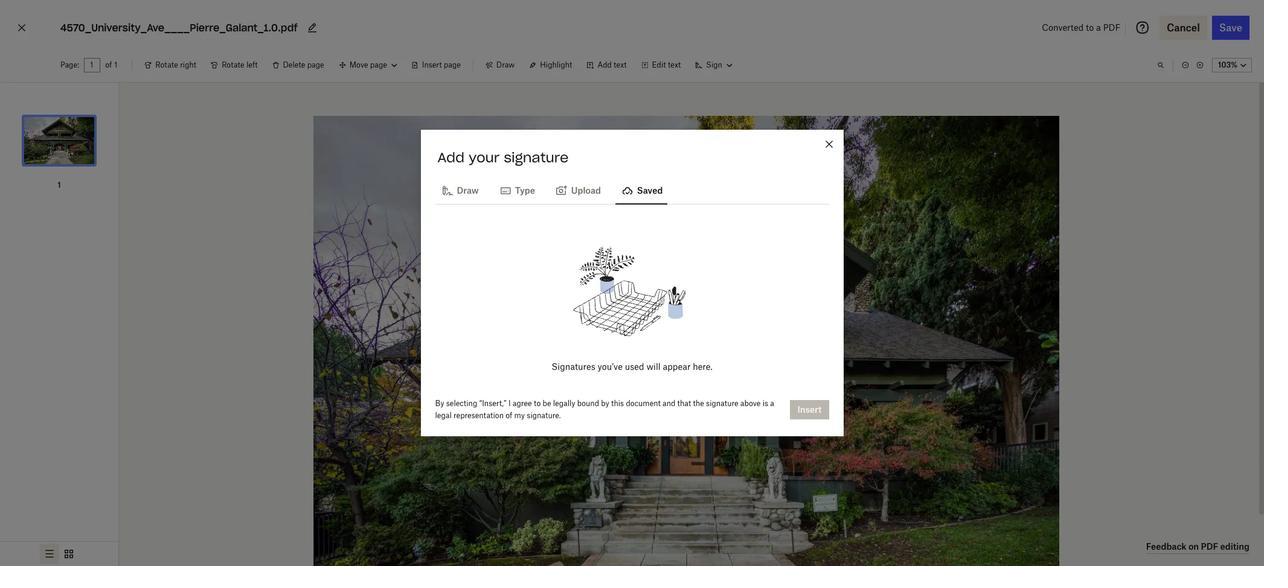 Task type: vqa. For each thing, say whether or not it's contained in the screenshot.
the show
no



Task type: locate. For each thing, give the bounding box(es) containing it.
of left my
[[506, 412, 513, 421]]

legally
[[553, 399, 576, 408]]

1 horizontal spatial a
[[1097, 22, 1101, 33]]

i
[[509, 399, 511, 408]]

your
[[469, 149, 500, 166]]

a
[[1097, 22, 1101, 33], [771, 399, 775, 408]]

1 horizontal spatial 1
[[114, 60, 117, 69]]

add right highlight
[[598, 60, 612, 69]]

add text
[[598, 60, 627, 69]]

0 horizontal spatial of
[[105, 60, 112, 69]]

0 vertical spatial 1
[[114, 60, 117, 69]]

of right the page:
[[105, 60, 112, 69]]

a left pdf
[[1097, 22, 1101, 33]]

of
[[105, 60, 112, 69], [506, 412, 513, 421]]

page right insert
[[444, 60, 461, 69]]

converted
[[1043, 22, 1084, 33]]

Button to change sidebar list view to grid view radio
[[59, 545, 79, 564]]

draw inside button
[[497, 60, 515, 69]]

1 rotate from the left
[[156, 60, 178, 69]]

1 vertical spatial signature
[[706, 399, 739, 408]]

is
[[763, 399, 769, 408]]

to
[[1087, 22, 1095, 33], [534, 399, 541, 408]]

rotate for rotate right
[[156, 60, 178, 69]]

0 vertical spatial draw
[[497, 60, 515, 69]]

1 horizontal spatial draw
[[497, 60, 515, 69]]

1 page from the left
[[307, 60, 324, 69]]

bound
[[578, 399, 599, 408]]

tab list containing draw
[[435, 176, 829, 205]]

1 horizontal spatial to
[[1087, 22, 1095, 33]]

0 vertical spatial of
[[105, 60, 112, 69]]

1 text from the left
[[614, 60, 627, 69]]

will
[[647, 362, 661, 372]]

agree
[[513, 399, 532, 408]]

add
[[598, 60, 612, 69], [438, 149, 465, 166]]

None number field
[[90, 60, 94, 70]]

0 horizontal spatial draw
[[457, 186, 479, 196]]

0 horizontal spatial text
[[614, 60, 627, 69]]

4570_university_ave____pierre_galant_1.0.pdf
[[60, 22, 298, 34]]

0 horizontal spatial 1
[[58, 181, 61, 190]]

0 horizontal spatial a
[[771, 399, 775, 408]]

1 vertical spatial of
[[506, 412, 513, 421]]

this
[[612, 399, 624, 408]]

1 horizontal spatial of
[[506, 412, 513, 421]]

draw down your
[[457, 186, 479, 196]]

signature right the
[[706, 399, 739, 408]]

signatures you've used will appear here.
[[552, 362, 713, 372]]

insert page
[[422, 60, 461, 69]]

option group
[[0, 542, 118, 567]]

0 horizontal spatial to
[[534, 399, 541, 408]]

add left your
[[438, 149, 465, 166]]

1 vertical spatial draw
[[457, 186, 479, 196]]

of 1
[[105, 60, 117, 69]]

draw left highlight "button"
[[497, 60, 515, 69]]

be
[[543, 399, 551, 408]]

1 vertical spatial a
[[771, 399, 775, 408]]

edit text
[[652, 60, 681, 69]]

0 horizontal spatial add
[[438, 149, 465, 166]]

selecting
[[446, 399, 478, 408]]

left
[[247, 60, 258, 69]]

1 vertical spatial add
[[438, 149, 465, 166]]

page for insert page
[[444, 60, 461, 69]]

page
[[307, 60, 324, 69], [444, 60, 461, 69]]

signature
[[504, 149, 569, 166], [706, 399, 739, 408]]

draw inside tab list
[[457, 186, 479, 196]]

tab list
[[435, 176, 829, 205]]

here.
[[693, 362, 713, 372]]

text left edit
[[614, 60, 627, 69]]

saved
[[637, 186, 663, 196]]

upload
[[572, 186, 601, 196]]

by
[[601, 399, 610, 408]]

rotate left left
[[222, 60, 245, 69]]

0 vertical spatial add
[[598, 60, 612, 69]]

0 horizontal spatial rotate
[[156, 60, 178, 69]]

to left be
[[534, 399, 541, 408]]

1
[[114, 60, 117, 69], [58, 181, 61, 190]]

2 text from the left
[[668, 60, 681, 69]]

add inside add text button
[[598, 60, 612, 69]]

to left pdf
[[1087, 22, 1095, 33]]

0 vertical spatial a
[[1097, 22, 1101, 33]]

a right is
[[771, 399, 775, 408]]

text for edit text
[[668, 60, 681, 69]]

appear
[[663, 362, 691, 372]]

rotate for rotate left
[[222, 60, 245, 69]]

insert
[[422, 60, 442, 69]]

1 vertical spatial to
[[534, 399, 541, 408]]

text
[[614, 60, 627, 69], [668, 60, 681, 69]]

document
[[626, 399, 661, 408]]

page right delete
[[307, 60, 324, 69]]

2 rotate from the left
[[222, 60, 245, 69]]

add inside add your signature dialog
[[438, 149, 465, 166]]

1 horizontal spatial signature
[[706, 399, 739, 408]]

signature.
[[527, 412, 561, 421]]

1 horizontal spatial text
[[668, 60, 681, 69]]

2 page from the left
[[444, 60, 461, 69]]

signature up the type
[[504, 149, 569, 166]]

representation
[[454, 412, 504, 421]]

draw
[[497, 60, 515, 69], [457, 186, 479, 196]]

page for delete page
[[307, 60, 324, 69]]

rotate left right
[[156, 60, 178, 69]]

0 horizontal spatial page
[[307, 60, 324, 69]]

signatures
[[552, 362, 596, 372]]

0 vertical spatial to
[[1087, 22, 1095, 33]]

1 horizontal spatial page
[[444, 60, 461, 69]]

draw for tab list containing draw
[[457, 186, 479, 196]]

the
[[693, 399, 704, 408]]

1 horizontal spatial add
[[598, 60, 612, 69]]

text right edit
[[668, 60, 681, 69]]

rotate
[[156, 60, 178, 69], [222, 60, 245, 69]]

text for add text
[[614, 60, 627, 69]]

rotate left
[[222, 60, 258, 69]]

0 vertical spatial signature
[[504, 149, 569, 166]]

1 horizontal spatial rotate
[[222, 60, 245, 69]]



Task type: describe. For each thing, give the bounding box(es) containing it.
page 1. selected thumbnail preview element
[[21, 92, 98, 192]]

to inside by selecting "insert," i agree to be legally bound by this document and that the signature above is a legal representation of my signature.
[[534, 399, 541, 408]]

used
[[625, 362, 645, 372]]

0 horizontal spatial signature
[[504, 149, 569, 166]]

rotate right button
[[137, 56, 204, 75]]

converted to a pdf
[[1043, 22, 1121, 33]]

add your signature
[[438, 149, 569, 166]]

Button to change sidebar grid view to list view radio
[[40, 545, 59, 564]]

legal
[[435, 412, 452, 421]]

add for add your signature
[[438, 149, 465, 166]]

highlight button
[[522, 56, 580, 75]]

signature inside by selecting "insert," i agree to be legally bound by this document and that the signature above is a legal representation of my signature.
[[706, 399, 739, 408]]

my
[[515, 412, 525, 421]]

and
[[663, 399, 676, 408]]

draw button
[[478, 56, 522, 75]]

add your signature dialog
[[421, 130, 844, 437]]

tab list inside add your signature dialog
[[435, 176, 829, 205]]

pdf
[[1104, 22, 1121, 33]]

you've
[[598, 362, 623, 372]]

a inside by selecting "insert," i agree to be legally bound by this document and that the signature above is a legal representation of my signature.
[[771, 399, 775, 408]]

1 vertical spatial 1
[[58, 181, 61, 190]]

add for add text
[[598, 60, 612, 69]]

above
[[741, 399, 761, 408]]

add text button
[[580, 56, 634, 75]]

rotate left button
[[204, 56, 265, 75]]

delete
[[283, 60, 305, 69]]

page:
[[60, 60, 79, 69]]

delete page button
[[265, 56, 332, 75]]

by
[[435, 399, 444, 408]]

draw for draw button
[[497, 60, 515, 69]]

type
[[515, 186, 535, 196]]

of inside by selecting "insert," i agree to be legally bound by this document and that the signature above is a legal representation of my signature.
[[506, 412, 513, 421]]

insert page button
[[404, 56, 468, 75]]

highlight
[[540, 60, 573, 69]]

that
[[678, 399, 691, 408]]

edit text button
[[634, 56, 688, 75]]

cancel image
[[15, 18, 29, 37]]

edit
[[652, 60, 666, 69]]

by selecting "insert," i agree to be legally bound by this document and that the signature above is a legal representation of my signature.
[[435, 399, 775, 421]]

right
[[180, 60, 196, 69]]

rotate right
[[156, 60, 196, 69]]

delete page
[[283, 60, 324, 69]]

"insert,"
[[479, 399, 507, 408]]



